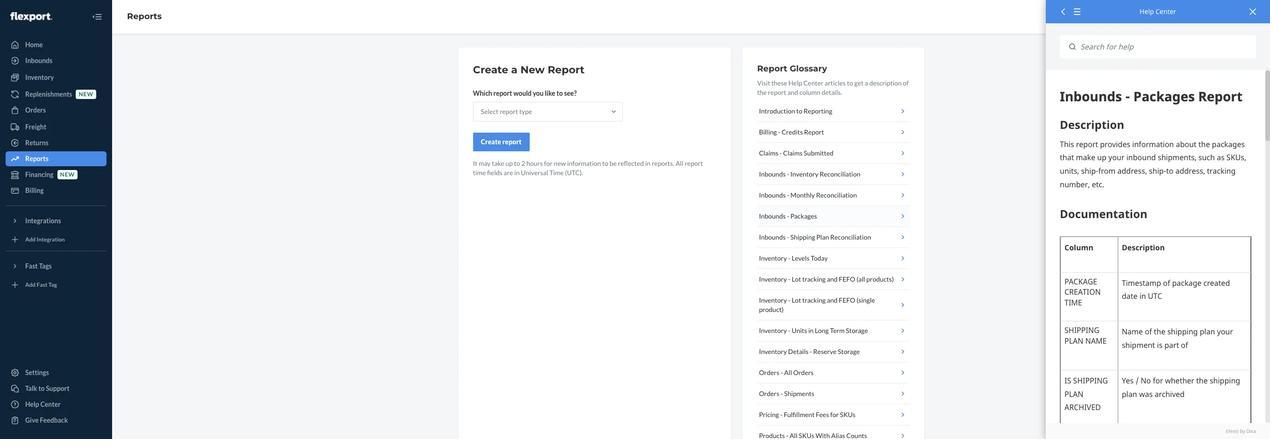 Task type: locate. For each thing, give the bounding box(es) containing it.
1 vertical spatial storage
[[838, 348, 861, 356]]

inbounds up inbounds - packages
[[760, 191, 786, 199]]

0 vertical spatial create
[[473, 64, 509, 76]]

orders up orders - shipments
[[760, 369, 780, 377]]

inbounds link
[[6, 53, 107, 68]]

home
[[25, 41, 43, 49]]

1 vertical spatial tracking
[[803, 296, 826, 304]]

1 horizontal spatial new
[[79, 91, 93, 98]]

billing inside button
[[760, 128, 777, 136]]

report down reporting
[[805, 128, 825, 136]]

0 horizontal spatial in
[[515, 169, 520, 177]]

center inside the visit these help center articles to get a description of the report and column details.
[[804, 79, 824, 87]]

fulfillment
[[784, 411, 815, 419]]

2 horizontal spatial report
[[805, 128, 825, 136]]

2 fefo from the top
[[839, 296, 856, 304]]

(all
[[857, 275, 866, 283]]

0 horizontal spatial report
[[548, 64, 585, 76]]

claims
[[760, 149, 779, 157], [784, 149, 803, 157]]

tracking for (all
[[803, 275, 826, 283]]

reconciliation down inbounds - packages button
[[831, 233, 872, 241]]

1 vertical spatial and
[[828, 275, 838, 283]]

0 vertical spatial for
[[544, 159, 553, 167]]

new up orders link
[[79, 91, 93, 98]]

skus
[[841, 411, 856, 419]]

report up up
[[503, 138, 522, 146]]

- left levels
[[789, 254, 791, 262]]

inventory up product)
[[760, 296, 787, 304]]

2 lot from the top
[[792, 296, 802, 304]]

reconciliation down inbounds - inventory reconciliation button
[[817, 191, 857, 199]]

report inside button
[[503, 138, 522, 146]]

1 vertical spatial center
[[804, 79, 824, 87]]

inventory for inventory - lot tracking and fefo (single product)
[[760, 296, 787, 304]]

0 horizontal spatial new
[[60, 171, 75, 178]]

inbounds
[[25, 57, 52, 65], [760, 170, 786, 178], [760, 191, 786, 199], [760, 212, 786, 220], [760, 233, 786, 241]]

all right reports.
[[676, 159, 684, 167]]

add down fast tags
[[25, 282, 36, 289]]

1 vertical spatial all
[[785, 369, 793, 377]]

report glossary
[[758, 64, 828, 74]]

reconciliation inside button
[[817, 191, 857, 199]]

1 horizontal spatial help
[[789, 79, 803, 87]]

claims down 'billing - credits report'
[[760, 149, 779, 157]]

0 vertical spatial add
[[25, 236, 36, 243]]

create up which
[[473, 64, 509, 76]]

close navigation image
[[92, 11, 103, 22]]

inbounds down home
[[25, 57, 52, 65]]

1 vertical spatial fefo
[[839, 296, 856, 304]]

lot for inventory - lot tracking and fefo (all products)
[[792, 275, 802, 283]]

lot up units
[[792, 296, 802, 304]]

create report
[[481, 138, 522, 146]]

inventory - lot tracking and fefo (all products) button
[[758, 269, 910, 290]]

dixa
[[1247, 428, 1257, 435]]

1 vertical spatial for
[[831, 411, 839, 419]]

reconciliation for inbounds - inventory reconciliation
[[820, 170, 861, 178]]

0 horizontal spatial all
[[676, 159, 684, 167]]

lot for inventory - lot tracking and fefo (single product)
[[792, 296, 802, 304]]

to inside introduction to reporting button
[[797, 107, 803, 115]]

for inside it may take up to 2 hours for new information to be reflected in reports. all report time fields are in universal time (utc).
[[544, 159, 553, 167]]

0 horizontal spatial for
[[544, 159, 553, 167]]

for
[[544, 159, 553, 167], [831, 411, 839, 419]]

add fast tag
[[25, 282, 57, 289]]

reserve
[[814, 348, 837, 356]]

help
[[1140, 7, 1155, 16], [789, 79, 803, 87], [25, 401, 39, 409]]

all inside button
[[785, 369, 793, 377]]

2 tracking from the top
[[803, 296, 826, 304]]

1 claims from the left
[[760, 149, 779, 157]]

- for inbounds - shipping plan reconciliation
[[788, 233, 790, 241]]

see?
[[564, 89, 577, 97]]

to left reporting
[[797, 107, 803, 115]]

0 horizontal spatial help
[[25, 401, 39, 409]]

reports
[[127, 11, 162, 22], [25, 155, 49, 163]]

monthly
[[791, 191, 815, 199]]

a inside the visit these help center articles to get a description of the report and column details.
[[865, 79, 869, 87]]

0 vertical spatial and
[[788, 88, 799, 96]]

credits
[[782, 128, 803, 136]]

to
[[848, 79, 854, 87], [557, 89, 563, 97], [797, 107, 803, 115], [514, 159, 520, 167], [603, 159, 609, 167], [38, 385, 45, 393]]

1 horizontal spatial help center
[[1140, 7, 1177, 16]]

reports link
[[127, 11, 162, 22], [6, 151, 107, 166]]

0 vertical spatial storage
[[846, 327, 869, 335]]

tracking down inventory - lot tracking and fefo (all products)
[[803, 296, 826, 304]]

add inside add integration link
[[25, 236, 36, 243]]

and down inventory - levels today button
[[828, 275, 838, 283]]

inbounds - inventory reconciliation
[[760, 170, 861, 178]]

billing down financing
[[25, 187, 44, 194]]

2 vertical spatial center
[[40, 401, 61, 409]]

2 vertical spatial reconciliation
[[831, 233, 872, 241]]

billing for billing - credits report
[[760, 128, 777, 136]]

0 vertical spatial fast
[[25, 262, 38, 270]]

- left credits
[[779, 128, 781, 136]]

0 vertical spatial reports
[[127, 11, 162, 22]]

introduction to reporting
[[760, 107, 833, 115]]

create inside button
[[481, 138, 501, 146]]

fast left tags
[[25, 262, 38, 270]]

- left packages
[[788, 212, 790, 220]]

0 horizontal spatial billing
[[25, 187, 44, 194]]

1 horizontal spatial reports link
[[127, 11, 162, 22]]

for right fees
[[831, 411, 839, 419]]

0 horizontal spatial center
[[40, 401, 61, 409]]

0 vertical spatial tracking
[[803, 275, 826, 283]]

1 horizontal spatial for
[[831, 411, 839, 419]]

storage right reserve
[[838, 348, 861, 356]]

lot inside inventory - lot tracking and fefo (single product)
[[792, 296, 802, 304]]

orders - shipments
[[760, 390, 815, 398]]

2 vertical spatial and
[[828, 296, 838, 304]]

- left "shipping"
[[788, 233, 790, 241]]

add left integration
[[25, 236, 36, 243]]

returns link
[[6, 136, 107, 151]]

0 horizontal spatial reports link
[[6, 151, 107, 166]]

talk to support button
[[6, 381, 107, 396]]

to left get
[[848, 79, 854, 87]]

1 tracking from the top
[[803, 275, 826, 283]]

report for select report type
[[500, 108, 518, 115]]

0 vertical spatial billing
[[760, 128, 777, 136]]

- down the 'inventory - levels today'
[[789, 275, 791, 283]]

orders up freight on the left top of the page
[[25, 106, 46, 114]]

1 add from the top
[[25, 236, 36, 243]]

0 vertical spatial all
[[676, 159, 684, 167]]

add integration
[[25, 236, 65, 243]]

- for inventory - levels today
[[789, 254, 791, 262]]

inbounds - packages button
[[758, 206, 910, 227]]

and down inventory - lot tracking and fefo (all products) button
[[828, 296, 838, 304]]

report down these at the right top
[[768, 88, 787, 96]]

- for inbounds - packages
[[788, 212, 790, 220]]

inbounds left packages
[[760, 212, 786, 220]]

1 fefo from the top
[[839, 275, 856, 283]]

center down talk to support
[[40, 401, 61, 409]]

storage right term at the bottom right of page
[[846, 327, 869, 335]]

all up orders - shipments
[[785, 369, 793, 377]]

inventory inside button
[[760, 348, 787, 356]]

1 horizontal spatial a
[[865, 79, 869, 87]]

information
[[568, 159, 601, 167]]

may
[[479, 159, 491, 167]]

term
[[831, 327, 845, 335]]

fefo inside inventory - lot tracking and fefo (single product)
[[839, 296, 856, 304]]

select
[[481, 108, 499, 115]]

a right get
[[865, 79, 869, 87]]

billing down introduction
[[760, 128, 777, 136]]

help down report glossary
[[789, 79, 803, 87]]

it may take up to 2 hours for new information to be reflected in reports. all report time fields are in universal time (utc).
[[473, 159, 704, 177]]

1 vertical spatial create
[[481, 138, 501, 146]]

billing - credits report button
[[758, 122, 910, 143]]

which report would you like to see?
[[473, 89, 577, 97]]

and left column
[[788, 88, 799, 96]]

- left monthly
[[788, 191, 790, 199]]

inbounds for inbounds - packages
[[760, 212, 786, 220]]

2 vertical spatial new
[[60, 171, 75, 178]]

a left new
[[512, 64, 518, 76]]

1 horizontal spatial report
[[758, 64, 788, 74]]

inbounds down claims - claims submitted on the right top of the page
[[760, 170, 786, 178]]

1 horizontal spatial center
[[804, 79, 824, 87]]

report up see? on the top of page
[[548, 64, 585, 76]]

- up orders - shipments
[[781, 369, 784, 377]]

create up may
[[481, 138, 501, 146]]

in right are
[[515, 169, 520, 177]]

fast inside dropdown button
[[25, 262, 38, 270]]

report inside button
[[805, 128, 825, 136]]

to right talk
[[38, 385, 45, 393]]

0 vertical spatial new
[[79, 91, 93, 98]]

1 lot from the top
[[792, 275, 802, 283]]

in left reports.
[[646, 159, 651, 167]]

tracking for (single
[[803, 296, 826, 304]]

lot down the 'inventory - levels today'
[[792, 275, 802, 283]]

inventory up orders - all orders
[[760, 348, 787, 356]]

0 vertical spatial reports link
[[127, 11, 162, 22]]

details.
[[822, 88, 843, 96]]

lot
[[792, 275, 802, 283], [792, 296, 802, 304]]

create for create report
[[481, 138, 501, 146]]

packages
[[791, 212, 818, 220]]

inventory up replenishments
[[25, 73, 54, 81]]

add for add integration
[[25, 236, 36, 243]]

inbounds for inbounds - shipping plan reconciliation
[[760, 233, 786, 241]]

for inside button
[[831, 411, 839, 419]]

1 vertical spatial reconciliation
[[817, 191, 857, 199]]

1 vertical spatial a
[[865, 79, 869, 87]]

fefo left (all
[[839, 275, 856, 283]]

inventory inside inventory - lot tracking and fefo (single product)
[[760, 296, 787, 304]]

1 vertical spatial billing
[[25, 187, 44, 194]]

inbounds down inbounds - packages
[[760, 233, 786, 241]]

- for inbounds - inventory reconciliation
[[788, 170, 790, 178]]

0 vertical spatial reconciliation
[[820, 170, 861, 178]]

report up select report type
[[494, 89, 513, 97]]

center up column
[[804, 79, 824, 87]]

2 add from the top
[[25, 282, 36, 289]]

pricing - fulfillment fees for skus button
[[758, 405, 910, 426]]

0 vertical spatial center
[[1156, 7, 1177, 16]]

- right details
[[810, 348, 813, 356]]

- for pricing - fulfillment fees for skus
[[781, 411, 783, 419]]

pricing - fulfillment fees for skus
[[760, 411, 856, 419]]

units
[[792, 327, 808, 335]]

claims down credits
[[784, 149, 803, 157]]

tracking
[[803, 275, 826, 283], [803, 296, 826, 304]]

1 vertical spatial in
[[515, 169, 520, 177]]

in left long at the bottom of page
[[809, 327, 814, 335]]

give feedback button
[[6, 413, 107, 428]]

inventory left levels
[[760, 254, 787, 262]]

all inside it may take up to 2 hours for new information to be reflected in reports. all report time fields are in universal time (utc).
[[676, 159, 684, 167]]

1 horizontal spatial all
[[785, 369, 793, 377]]

add integration link
[[6, 232, 107, 247]]

- for orders - all orders
[[781, 369, 784, 377]]

report left type at the top of the page
[[500, 108, 518, 115]]

0 vertical spatial in
[[646, 159, 651, 167]]

inbounds inside button
[[760, 191, 786, 199]]

feedback
[[40, 416, 68, 424]]

inventory up monthly
[[791, 170, 819, 178]]

center up the search search field
[[1156, 7, 1177, 16]]

report right reports.
[[685, 159, 704, 167]]

- down 'billing - credits report'
[[780, 149, 782, 157]]

- down claims - claims submitted on the right top of the page
[[788, 170, 790, 178]]

2 horizontal spatial center
[[1156, 7, 1177, 16]]

- up inventory - units in long term storage
[[789, 296, 791, 304]]

add inside add fast tag link
[[25, 282, 36, 289]]

help center up give feedback
[[25, 401, 61, 409]]

add fast tag link
[[6, 278, 107, 293]]

reconciliation down the claims - claims submitted button
[[820, 170, 861, 178]]

0 vertical spatial a
[[512, 64, 518, 76]]

2 vertical spatial help
[[25, 401, 39, 409]]

claims - claims submitted button
[[758, 143, 910, 164]]

and inside inventory - lot tracking and fefo (single product)
[[828, 296, 838, 304]]

0 horizontal spatial reports
[[25, 155, 49, 163]]

1 vertical spatial help center
[[25, 401, 61, 409]]

billing
[[760, 128, 777, 136], [25, 187, 44, 194]]

- left units
[[789, 327, 791, 335]]

1 horizontal spatial claims
[[784, 149, 803, 157]]

to inside the visit these help center articles to get a description of the report and column details.
[[848, 79, 854, 87]]

fields
[[487, 169, 503, 177]]

orders - all orders button
[[758, 363, 910, 384]]

create a new report
[[473, 64, 585, 76]]

and
[[788, 88, 799, 96], [828, 275, 838, 283], [828, 296, 838, 304]]

inventory down the 'inventory - levels today'
[[760, 275, 787, 283]]

2 horizontal spatial new
[[554, 159, 566, 167]]

these
[[772, 79, 788, 87]]

tag
[[48, 282, 57, 289]]

report up these at the right top
[[758, 64, 788, 74]]

tracking down today
[[803, 275, 826, 283]]

product)
[[760, 306, 784, 314]]

new
[[79, 91, 93, 98], [554, 159, 566, 167], [60, 171, 75, 178]]

inventory for inventory
[[25, 73, 54, 81]]

center
[[1156, 7, 1177, 16], [804, 79, 824, 87], [40, 401, 61, 409]]

- right pricing
[[781, 411, 783, 419]]

0 horizontal spatial help center
[[25, 401, 61, 409]]

new up billing link
[[60, 171, 75, 178]]

tracking inside inventory - lot tracking and fefo (single product)
[[803, 296, 826, 304]]

like
[[545, 89, 556, 97]]

new up time on the top left
[[554, 159, 566, 167]]

0 horizontal spatial claims
[[760, 149, 779, 157]]

1 vertical spatial add
[[25, 282, 36, 289]]

- left shipments
[[781, 390, 784, 398]]

fast left tag
[[37, 282, 47, 289]]

help up the give
[[25, 401, 39, 409]]

1 vertical spatial help
[[789, 79, 803, 87]]

integrations
[[25, 217, 61, 225]]

integrations button
[[6, 214, 107, 229]]

today
[[811, 254, 828, 262]]

inbounds - inventory reconciliation button
[[758, 164, 910, 185]]

- inside inventory - lot tracking and fefo (single product)
[[789, 296, 791, 304]]

0 vertical spatial lot
[[792, 275, 802, 283]]

2 horizontal spatial in
[[809, 327, 814, 335]]

inventory down product)
[[760, 327, 787, 335]]

settings link
[[6, 366, 107, 380]]

help up the search search field
[[1140, 7, 1155, 16]]

2 vertical spatial in
[[809, 327, 814, 335]]

0 horizontal spatial a
[[512, 64, 518, 76]]

integration
[[37, 236, 65, 243]]

for up time on the top left
[[544, 159, 553, 167]]

inventory details - reserve storage
[[760, 348, 861, 356]]

glossary
[[790, 64, 828, 74]]

create
[[473, 64, 509, 76], [481, 138, 501, 146]]

to inside talk to support button
[[38, 385, 45, 393]]

1 vertical spatial lot
[[792, 296, 802, 304]]

inbounds for inbounds
[[25, 57, 52, 65]]

0 vertical spatial fefo
[[839, 275, 856, 283]]

inventory - lot tracking and fefo (single product) button
[[758, 290, 910, 321]]

help center up the search search field
[[1140, 7, 1177, 16]]

storage inside button
[[846, 327, 869, 335]]

fefo left (single
[[839, 296, 856, 304]]

1 vertical spatial new
[[554, 159, 566, 167]]

1 horizontal spatial billing
[[760, 128, 777, 136]]

0 vertical spatial help
[[1140, 7, 1155, 16]]

orders up pricing
[[760, 390, 780, 398]]



Task type: describe. For each thing, give the bounding box(es) containing it.
billing for billing
[[25, 187, 44, 194]]

settings
[[25, 369, 49, 377]]

inventory - levels today button
[[758, 248, 910, 269]]

help inside the visit these help center articles to get a description of the report and column details.
[[789, 79, 803, 87]]

inbounds for inbounds - monthly reconciliation
[[760, 191, 786, 199]]

inbounds - shipping plan reconciliation
[[760, 233, 872, 241]]

inventory - lot tracking and fefo (single product)
[[760, 296, 876, 314]]

submitted
[[804, 149, 834, 157]]

long
[[815, 327, 829, 335]]

report for create report
[[503, 138, 522, 146]]

inventory for inventory details - reserve storage
[[760, 348, 787, 356]]

inventory for inventory - lot tracking and fefo (all products)
[[760, 275, 787, 283]]

- for claims - claims submitted
[[780, 149, 782, 157]]

and for inventory - lot tracking and fefo (all products)
[[828, 275, 838, 283]]

Search search field
[[1077, 35, 1257, 59]]

2 claims from the left
[[784, 149, 803, 157]]

2 horizontal spatial help
[[1140, 7, 1155, 16]]

freight link
[[6, 120, 107, 135]]

shipments
[[785, 390, 815, 398]]

articles
[[825, 79, 846, 87]]

returns
[[25, 139, 49, 147]]

create report button
[[473, 133, 530, 151]]

- for inbounds - monthly reconciliation
[[788, 191, 790, 199]]

elevio by dixa
[[1227, 428, 1257, 435]]

center inside 'link'
[[40, 401, 61, 409]]

introduction
[[760, 107, 796, 115]]

report for which report would you like to see?
[[494, 89, 513, 97]]

inventory - lot tracking and fefo (all products)
[[760, 275, 895, 283]]

get
[[855, 79, 864, 87]]

report for billing - credits report
[[805, 128, 825, 136]]

inventory for inventory - levels today
[[760, 254, 787, 262]]

reconciliation for inbounds - monthly reconciliation
[[817, 191, 857, 199]]

orders for orders - all orders
[[760, 369, 780, 377]]

inventory link
[[6, 70, 107, 85]]

new for financing
[[60, 171, 75, 178]]

inventory for inventory - units in long term storage
[[760, 327, 787, 335]]

select report type
[[481, 108, 532, 115]]

inventory - units in long term storage button
[[758, 321, 910, 342]]

report inside it may take up to 2 hours for new information to be reflected in reports. all report time fields are in universal time (utc).
[[685, 159, 704, 167]]

new inside it may take up to 2 hours for new information to be reflected in reports. all report time fields are in universal time (utc).
[[554, 159, 566, 167]]

visit
[[758, 79, 771, 87]]

to left 2
[[514, 159, 520, 167]]

- for inventory - units in long term storage
[[789, 327, 791, 335]]

talk to support
[[25, 385, 69, 393]]

description
[[870, 79, 902, 87]]

fefo for (all
[[839, 275, 856, 283]]

fast tags
[[25, 262, 52, 270]]

inventory details - reserve storage button
[[758, 342, 910, 363]]

levels
[[792, 254, 810, 262]]

report for create a new report
[[548, 64, 585, 76]]

storage inside button
[[838, 348, 861, 356]]

inbounds - monthly reconciliation
[[760, 191, 857, 199]]

claims - claims submitted
[[760, 149, 834, 157]]

fefo for (single
[[839, 296, 856, 304]]

orders up shipments
[[794, 369, 814, 377]]

and for inventory - lot tracking and fefo (single product)
[[828, 296, 838, 304]]

products)
[[867, 275, 895, 283]]

talk
[[25, 385, 37, 393]]

pricing
[[760, 411, 780, 419]]

which
[[473, 89, 492, 97]]

by
[[1241, 428, 1246, 435]]

reporting
[[804, 107, 833, 115]]

take
[[492, 159, 505, 167]]

help center inside 'link'
[[25, 401, 61, 409]]

inbounds - shipping plan reconciliation button
[[758, 227, 910, 248]]

replenishments
[[25, 90, 72, 98]]

1 vertical spatial fast
[[37, 282, 47, 289]]

you
[[533, 89, 544, 97]]

time
[[473, 169, 486, 177]]

reports.
[[652, 159, 675, 167]]

it
[[473, 159, 478, 167]]

and inside the visit these help center articles to get a description of the report and column details.
[[788, 88, 799, 96]]

elevio by dixa link
[[1061, 428, 1257, 435]]

2
[[522, 159, 526, 167]]

orders - all orders
[[760, 369, 814, 377]]

(utc).
[[565, 169, 584, 177]]

inbounds - monthly reconciliation button
[[758, 185, 910, 206]]

inbounds for inbounds - inventory reconciliation
[[760, 170, 786, 178]]

new for replenishments
[[79, 91, 93, 98]]

- for billing - credits report
[[779, 128, 781, 136]]

billing - credits report
[[760, 128, 825, 136]]

in inside button
[[809, 327, 814, 335]]

help inside 'link'
[[25, 401, 39, 409]]

would
[[514, 89, 532, 97]]

to left be at top left
[[603, 159, 609, 167]]

1 horizontal spatial reports
[[127, 11, 162, 22]]

of
[[904, 79, 909, 87]]

fees
[[816, 411, 830, 419]]

introduction to reporting button
[[758, 101, 910, 122]]

give feedback
[[25, 416, 68, 424]]

1 vertical spatial reports link
[[6, 151, 107, 166]]

time
[[550, 169, 564, 177]]

elevio
[[1227, 428, 1240, 435]]

orders for orders - shipments
[[760, 390, 780, 398]]

up
[[506, 159, 513, 167]]

tags
[[39, 262, 52, 270]]

0 vertical spatial help center
[[1140, 7, 1177, 16]]

add for add fast tag
[[25, 282, 36, 289]]

give
[[25, 416, 39, 424]]

to right like
[[557, 89, 563, 97]]

flexport logo image
[[10, 12, 52, 21]]

inbounds - packages
[[760, 212, 818, 220]]

column
[[800, 88, 821, 96]]

inventory - units in long term storage
[[760, 327, 869, 335]]

be
[[610, 159, 617, 167]]

new
[[521, 64, 545, 76]]

1 horizontal spatial in
[[646, 159, 651, 167]]

report inside the visit these help center articles to get a description of the report and column details.
[[768, 88, 787, 96]]

are
[[504, 169, 513, 177]]

visit these help center articles to get a description of the report and column details.
[[758, 79, 909, 96]]

type
[[520, 108, 532, 115]]

- for inventory - lot tracking and fefo (all products)
[[789, 275, 791, 283]]

1 vertical spatial reports
[[25, 155, 49, 163]]

- for inventory - lot tracking and fefo (single product)
[[789, 296, 791, 304]]

help center link
[[6, 397, 107, 412]]

the
[[758, 88, 767, 96]]

- for orders - shipments
[[781, 390, 784, 398]]

orders - shipments button
[[758, 384, 910, 405]]

home link
[[6, 37, 107, 52]]

financing
[[25, 171, 54, 179]]

orders for orders
[[25, 106, 46, 114]]

(single
[[857, 296, 876, 304]]

inventory - levels today
[[760, 254, 828, 262]]

create for create a new report
[[473, 64, 509, 76]]



Task type: vqa. For each thing, say whether or not it's contained in the screenshot.
an
no



